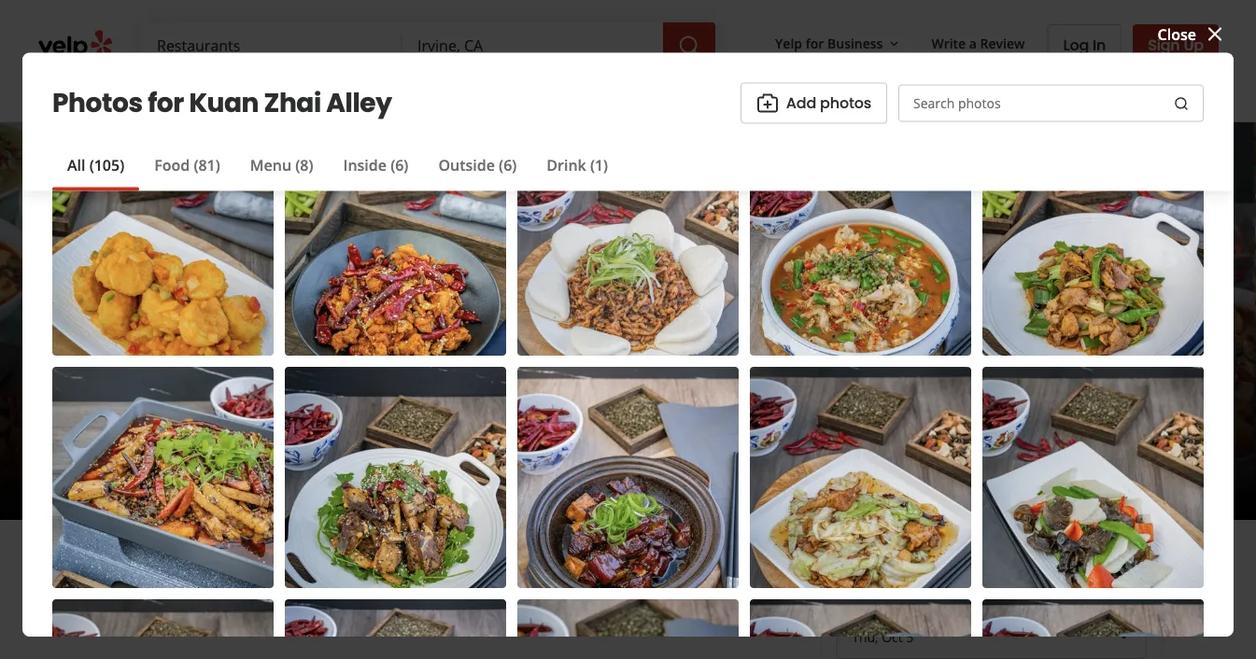 Task type: vqa. For each thing, say whether or not it's contained in the screenshot.
"A"
yes



Task type: locate. For each thing, give the bounding box(es) containing it.
16 chevron down v2 image
[[887, 36, 902, 51]]

see hours link
[[539, 431, 610, 453]]

add for add photo
[[311, 568, 341, 589]]

24 add photo v2 image
[[757, 92, 779, 115]]

1 horizontal spatial add
[[787, 93, 817, 114]]

by
[[293, 461, 309, 479]]

1 horizontal spatial pm
[[505, 431, 528, 451]]

1 24 chevron down v2 image from the left
[[234, 81, 256, 103]]

1 horizontal spatial 24 chevron down v2 image
[[380, 81, 402, 103]]

for for business
[[806, 34, 824, 52]]

1 vertical spatial alley
[[442, 286, 556, 350]]

owner
[[373, 461, 414, 479]]

- left 9:00
[[463, 431, 468, 451]]

share button
[[411, 558, 516, 599]]

see all 105 photos
[[1001, 450, 1132, 471]]

see left "all"
[[1001, 450, 1028, 471]]

edit button
[[388, 399, 426, 421]]

write
[[932, 34, 966, 52], [139, 568, 177, 589]]

1 horizontal spatial see
[[1001, 450, 1028, 471]]

24 chevron down v2 image for home services
[[380, 81, 402, 103]]

(45 reviews) link
[[405, 357, 491, 377]]

see
[[548, 434, 567, 449], [1001, 450, 1028, 471]]

log in
[[1064, 35, 1106, 56]]

0 horizontal spatial write
[[139, 568, 177, 589]]

am
[[302, 431, 325, 451]]

inside
[[343, 155, 387, 175]]

add right 24 camera v2 icon
[[311, 568, 341, 589]]

make a reservation
[[837, 574, 1016, 600]]

photos down yelp for business button
[[820, 93, 872, 114]]

share
[[457, 568, 500, 589]]

for up food
[[148, 85, 184, 122]]

0 vertical spatial for
[[806, 34, 824, 52]]

0 horizontal spatial for
[[148, 85, 184, 122]]

log in link
[[1048, 24, 1122, 65]]

(81)
[[194, 155, 220, 175]]

(6) right inside
[[391, 155, 409, 175]]

24 share v2 image
[[427, 567, 450, 590]]

1 vertical spatial kuan
[[204, 286, 325, 350]]

photo of kuan zhai alley - irvine, ca, us. image
[[0, 122, 450, 520], [450, 122, 1063, 520], [1063, 122, 1257, 520]]

0 horizontal spatial add
[[311, 568, 341, 589]]

follow button
[[629, 558, 736, 599]]

(6)
[[391, 155, 409, 175], [499, 155, 517, 175]]

write for write a review
[[932, 34, 966, 52]]

1 pm from the left
[[436, 431, 459, 451]]

see left hours
[[548, 434, 567, 449]]

24 camera v2 image
[[281, 567, 303, 590]]

photos
[[52, 85, 143, 122]]

add
[[787, 93, 817, 114], [311, 568, 341, 589]]

0 horizontal spatial -
[[329, 431, 334, 451]]

add right 24 add photo v2
[[787, 93, 817, 114]]

kuan zhai alley
[[204, 286, 556, 350]]

pm up few
[[436, 431, 459, 451]]

alley up the reviews)
[[442, 286, 556, 350]]

1 - from the left
[[329, 431, 334, 451]]

0 vertical spatial alley
[[326, 85, 392, 122]]

all
[[67, 155, 85, 175]]

alley
[[326, 85, 392, 122], [442, 286, 556, 350]]

outside
[[439, 155, 495, 175]]

0 vertical spatial add
[[787, 93, 817, 114]]

2 pm from the left
[[505, 431, 528, 451]]

1 horizontal spatial alley
[[442, 286, 556, 350]]

(6) for inside (6)
[[391, 155, 409, 175]]

4.4 star rating image
[[204, 352, 369, 382]]

24 save outline v2 image
[[539, 567, 562, 590]]

food
[[154, 155, 190, 175]]

write a review
[[139, 568, 243, 589]]

zhai up 4.4 at the left bottom
[[334, 286, 433, 350]]

home services link
[[271, 67, 417, 121]]

menu (8)
[[250, 155, 313, 175]]

search image down sign up link
[[1174, 96, 1189, 111]]

sign
[[1149, 34, 1181, 55]]

photos
[[820, 93, 872, 114], [1081, 450, 1132, 471]]

2 24 chevron down v2 image from the left
[[380, 81, 402, 103]]

1 horizontal spatial (6)
[[499, 155, 517, 175]]

(6) right outside on the left of the page
[[499, 155, 517, 175]]

1 horizontal spatial for
[[806, 34, 824, 52]]

drink
[[547, 155, 587, 175]]

0 vertical spatial zhai
[[264, 85, 321, 122]]

a for write a review
[[181, 568, 191, 589]]

1 vertical spatial write
[[139, 568, 177, 589]]

hours
[[570, 434, 601, 449]]

2 - from the left
[[463, 431, 468, 451]]

None search field
[[142, 22, 720, 67]]

1 vertical spatial add
[[311, 568, 341, 589]]

szechuan link
[[306, 398, 377, 418]]

24 chevron down v2 image inside restaurants link
[[234, 81, 256, 103]]

4:00
[[402, 431, 432, 451]]

Search photos text field
[[899, 85, 1204, 122]]

1 vertical spatial zhai
[[334, 286, 433, 350]]

photos right 105
[[1081, 450, 1132, 471]]

kuan
[[189, 85, 259, 122], [204, 286, 325, 350]]

for inside button
[[806, 34, 824, 52]]

review
[[195, 568, 243, 589]]

business categories element
[[142, 67, 1219, 121]]

see hours
[[548, 434, 601, 449]]

restaurants
[[157, 83, 230, 101]]

24 chevron down v2 image right restaurants
[[234, 81, 256, 103]]

log
[[1064, 35, 1090, 56]]

2 (6) from the left
[[499, 155, 517, 175]]

see for see hours
[[548, 434, 567, 449]]

0 horizontal spatial alley
[[326, 85, 392, 122]]

alley right home
[[326, 85, 392, 122]]

0 vertical spatial write
[[932, 34, 966, 52]]

tab list containing all (105)
[[52, 154, 623, 191]]

-
[[329, 431, 334, 451], [463, 431, 468, 451]]

kuan up 4.4 star rating image at the left bottom
[[204, 286, 325, 350]]

few
[[429, 461, 453, 479]]

for
[[806, 34, 824, 52], [148, 85, 184, 122]]

24 chevron down v2 image
[[234, 81, 256, 103], [380, 81, 402, 103]]

follow
[[675, 568, 721, 589]]

yelp
[[776, 34, 803, 52]]

1 vertical spatial see
[[1001, 450, 1028, 471]]

0 horizontal spatial search image
[[678, 35, 701, 57]]

0 horizontal spatial see
[[548, 434, 567, 449]]

zhai
[[264, 85, 321, 122], [334, 286, 433, 350]]

a for write a review
[[970, 34, 977, 52]]

0 vertical spatial see
[[548, 434, 567, 449]]

- right am
[[329, 431, 334, 451]]

write left review
[[932, 34, 966, 52]]

photo
[[345, 568, 388, 589]]

all (105)
[[67, 155, 124, 175]]

1 horizontal spatial search image
[[1174, 96, 1189, 111]]

1 horizontal spatial write
[[932, 34, 966, 52]]

24 chevron down v2 image inside home services link
[[380, 81, 402, 103]]

pm
[[436, 431, 459, 451], [505, 431, 528, 451]]

16 claim filled v2 image
[[204, 401, 219, 415]]

0 horizontal spatial 24 chevron down v2 image
[[234, 81, 256, 103]]

a
[[970, 34, 977, 52], [418, 461, 426, 479], [181, 568, 191, 589], [892, 574, 905, 600]]

0 horizontal spatial pm
[[436, 431, 459, 451]]

search image up business categories element
[[678, 35, 701, 57]]

1 horizontal spatial photos
[[1081, 450, 1132, 471]]

search image
[[678, 35, 701, 57], [1174, 96, 1189, 111]]

claimed
[[223, 398, 282, 418]]

1 (6) from the left
[[391, 155, 409, 175]]

0 vertical spatial photos
[[820, 93, 872, 114]]

(1)
[[590, 155, 608, 175]]

restaurants link
[[142, 67, 271, 121]]

1 horizontal spatial -
[[463, 431, 468, 451]]

updated by business owner a few days ago
[[234, 461, 513, 479]]

pm right 9:00
[[505, 431, 528, 451]]

1 vertical spatial for
[[148, 85, 184, 122]]

kuan up '(81)'
[[189, 85, 259, 122]]

0 horizontal spatial (6)
[[391, 155, 409, 175]]

0 horizontal spatial zhai
[[264, 85, 321, 122]]

1 horizontal spatial zhai
[[334, 286, 433, 350]]

ago
[[490, 461, 513, 479]]

yelp for business
[[776, 34, 883, 52]]

3 photo of kuan zhai alley - irvine, ca, us. image from the left
[[1063, 122, 1257, 520]]

105
[[1053, 450, 1077, 471]]

reviews)
[[431, 357, 491, 377]]

for right yelp
[[806, 34, 824, 52]]

2 photo of kuan zhai alley - irvine, ca, us. image from the left
[[450, 122, 1063, 520]]

24 chevron down v2 image right "services"
[[380, 81, 402, 103]]

tab list
[[52, 154, 623, 191]]

write for write a review
[[139, 568, 177, 589]]

zhai left "services"
[[264, 85, 321, 122]]

write right 24 star v2 icon
[[139, 568, 177, 589]]

(6) for outside (6)
[[499, 155, 517, 175]]



Task type: describe. For each thing, give the bounding box(es) containing it.
yelp for business button
[[768, 26, 910, 60]]

szechuan
[[306, 398, 377, 418]]

24 chevron down v2 image for restaurants
[[234, 81, 256, 103]]

24 add v2 image
[[645, 567, 667, 590]]

0 horizontal spatial photos
[[820, 93, 872, 114]]

11:00
[[260, 431, 298, 451]]

closed
[[204, 431, 252, 451]]

home
[[286, 83, 323, 101]]

see for see all 105 photos
[[1001, 450, 1028, 471]]

1 vertical spatial search image
[[1174, 96, 1189, 111]]

save
[[569, 568, 606, 589]]

outside (6)
[[439, 155, 517, 175]]

menu
[[250, 155, 292, 175]]

business
[[313, 461, 369, 479]]

review
[[981, 34, 1025, 52]]

inside (6)
[[343, 155, 409, 175]]

menu element
[[94, 629, 792, 660]]

sign up
[[1149, 34, 1204, 55]]

up
[[1184, 34, 1204, 55]]

see all 105 photos link
[[971, 438, 1163, 483]]

for for kuan
[[148, 85, 184, 122]]

add photos
[[787, 93, 872, 114]]

pm,
[[372, 431, 399, 451]]

add photo link
[[265, 558, 404, 599]]

9:00
[[472, 431, 501, 451]]

next image
[[1208, 306, 1231, 329]]

write a review link
[[924, 26, 1033, 60]]

add for add photos
[[787, 93, 817, 114]]

0 vertical spatial search image
[[678, 35, 701, 57]]

updated
[[234, 461, 290, 479]]

1 vertical spatial photos
[[1081, 450, 1132, 471]]

(8)
[[295, 155, 313, 175]]

(105)
[[89, 155, 124, 175]]

previous image
[[26, 306, 49, 329]]

closed 11:00 am - 2:45 pm, 4:00 pm - 9:00 pm
[[204, 431, 528, 451]]

save button
[[524, 558, 621, 599]]

sign up link
[[1134, 24, 1219, 65]]

4.4 (45 reviews)
[[380, 357, 491, 377]]

in
[[1093, 35, 1106, 56]]

close button
[[1158, 22, 1227, 45]]

services
[[327, 83, 376, 101]]

24 close v2 image
[[1204, 23, 1227, 45]]

0 vertical spatial kuan
[[189, 85, 259, 122]]

2:45
[[338, 431, 368, 451]]

Select a date text field
[[837, 615, 1147, 660]]

all
[[1032, 450, 1049, 471]]

make
[[837, 574, 889, 600]]

1 photo of kuan zhai alley - irvine, ca, us. image from the left
[[0, 122, 450, 520]]

write a review
[[932, 34, 1025, 52]]

drink (1)
[[547, 155, 608, 175]]

add photos link
[[741, 83, 888, 124]]

reservation
[[908, 574, 1016, 600]]

write a review link
[[94, 558, 257, 599]]

(45
[[405, 357, 427, 377]]

days
[[456, 461, 486, 479]]

add photo
[[311, 568, 388, 589]]

business
[[828, 34, 883, 52]]

food (81)
[[154, 155, 220, 175]]

a for make a reservation
[[892, 574, 905, 600]]

photos for kuan zhai alley
[[52, 85, 392, 122]]

edit
[[396, 402, 417, 417]]

24 star v2 image
[[109, 567, 131, 590]]

close
[[1158, 24, 1197, 44]]

4.4
[[380, 357, 401, 377]]

home services
[[286, 83, 376, 101]]



